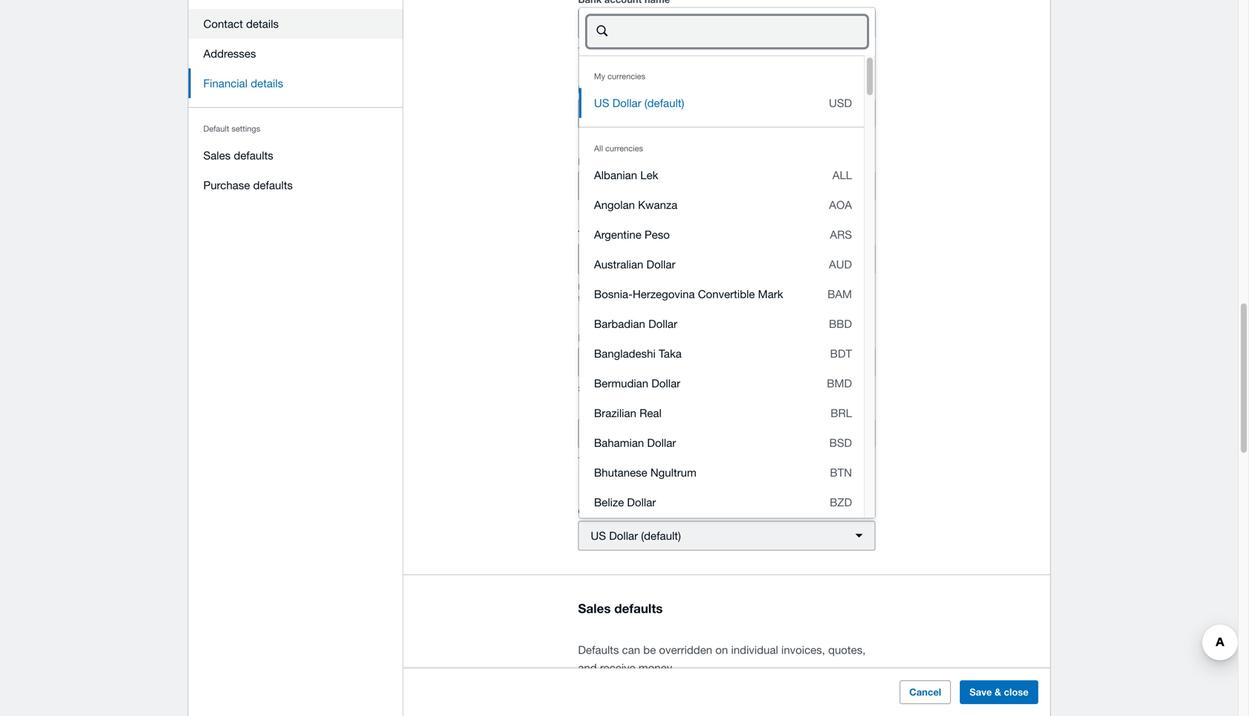 Task type: describe. For each thing, give the bounding box(es) containing it.
select a classification button
[[578, 348, 876, 377]]

you
[[771, 46, 784, 56]]

2 horizontal spatial on
[[763, 384, 772, 394]]

angolan kwanza
[[594, 198, 678, 211]]

group inside currency 'field'
[[579, 8, 876, 716]]

0 vertical spatial sales
[[203, 149, 231, 162]]

overridden
[[659, 643, 713, 656]]

1 vertical spatial tax
[[616, 332, 630, 344]]

contact up bhutanese ngultrum
[[620, 456, 647, 465]]

addresses link
[[189, 39, 404, 68]]

none
[[591, 253, 618, 266]]

tax for federal tax classification
[[649, 384, 660, 394]]

can
[[622, 643, 641, 656]]

dollar down 'belize dollar' on the bottom of the page
[[609, 529, 638, 542]]

save
[[970, 687, 992, 698]]

bam
[[828, 288, 852, 301]]

my currencies
[[594, 72, 646, 81]]

bahamian dollar
[[594, 436, 676, 449]]

number
[[617, 84, 653, 95]]

cancel button
[[900, 681, 951, 704]]

currencies for my currencies
[[608, 72, 646, 81]]

bzd
[[830, 496, 852, 509]]

batch
[[818, 46, 839, 56]]

the inside to see this contact on your 1099 nec and misc report, you'll need to select the 1099 contact group in your report rules. learn how to mark 1099 contacts
[[860, 456, 871, 465]]

list box inside group
[[579, 56, 864, 716]]

save & close
[[970, 687, 1029, 698]]

australian
[[594, 258, 644, 271]]

dollar for bsd
[[647, 436, 676, 449]]

specify
[[578, 384, 606, 394]]

albanian
[[594, 169, 638, 182]]

w-
[[788, 384, 799, 394]]

save & close button
[[960, 681, 1039, 704]]

specify the federal tax classification to match that on the w-9 form
[[578, 384, 823, 394]]

how
[[750, 468, 765, 477]]

and for receive
[[578, 661, 597, 674]]

angolan
[[594, 198, 635, 211]]

reference group
[[578, 153, 876, 201]]

is
[[724, 282, 729, 292]]

see
[[589, 456, 602, 465]]

ngultrum
[[651, 466, 697, 479]]

individual
[[732, 643, 779, 656]]

convertible
[[698, 288, 755, 301]]

tax
[[578, 228, 594, 240]]

these
[[578, 46, 601, 56]]

bermudian dollar
[[594, 377, 681, 390]]

add
[[607, 427, 627, 440]]

contact
[[203, 17, 243, 30]]

herzegovina
[[633, 288, 695, 301]]

this inside to see this contact on your 1099 nec and misc report, you'll need to select the 1099 contact group in your report rules. learn how to mark 1099 contacts
[[604, 456, 617, 465]]

contacts
[[818, 468, 850, 477]]

defaults for purchase defaults link
[[253, 179, 293, 192]]

bsd
[[830, 436, 852, 449]]

contact down the real
[[651, 427, 689, 440]]

dollar for bzd
[[627, 496, 656, 509]]

1 horizontal spatial group
[[792, 427, 821, 440]]

australian dollar
[[594, 258, 676, 271]]

0 vertical spatial when
[[749, 46, 769, 56]]

btn
[[830, 466, 852, 479]]

the down 'enter'
[[578, 294, 590, 304]]

a inside popup button
[[625, 356, 631, 369]]

that
[[747, 384, 761, 394]]

close
[[1004, 687, 1029, 698]]

1099 down need
[[798, 468, 816, 477]]

Tax text field
[[650, 245, 875, 273]]

the left w-
[[775, 384, 786, 394]]

be
[[644, 643, 656, 656]]

default settings
[[203, 124, 260, 134]]

defaults
[[578, 643, 619, 656]]

bills
[[707, 46, 722, 56]]

bdt
[[831, 347, 852, 360]]

against
[[665, 46, 691, 56]]

menu containing contact details
[[189, 0, 404, 209]]

usd
[[829, 96, 852, 109]]

when inside enter your contact's tax number, which is needed when filing the 1099 report to the irs.
[[761, 282, 781, 292]]

your inside enter your contact's tax number, which is needed when filing the 1099 report to the irs.
[[600, 282, 616, 292]]

classification for select a classification
[[634, 356, 699, 369]]

rules.
[[704, 468, 724, 477]]

9
[[799, 384, 804, 394]]

1 horizontal spatial sales
[[578, 601, 611, 616]]

us dollar (default) inside list box
[[594, 96, 685, 109]]

all currencies
[[594, 144, 643, 153]]

currency
[[578, 506, 620, 517]]

financial details link
[[189, 68, 404, 98]]

contact details
[[203, 17, 279, 30]]

to up nec
[[692, 427, 702, 440]]

federal tax classification
[[578, 332, 693, 344]]

group inside to see this contact on your 1099 nec and misc report, you'll need to select the 1099 contact group in your report rules. learn how to mark 1099 contacts
[[629, 468, 650, 477]]

routing number group
[[578, 80, 876, 129]]

enter your contact's tax number, which is needed when filing the 1099 report to the irs.
[[578, 282, 868, 304]]

lek
[[641, 169, 659, 182]]

bangladeshi taka
[[594, 347, 682, 360]]

mark
[[758, 288, 784, 301]]

2 vertical spatial defaults
[[615, 601, 663, 616]]

ars
[[830, 228, 852, 241]]

bahamian
[[594, 436, 644, 449]]

invoices,
[[782, 643, 826, 656]]

1099 up misc
[[724, 427, 748, 440]]

default
[[203, 124, 229, 134]]

Reference field
[[579, 172, 875, 200]]

and for misc
[[719, 456, 733, 465]]

number,
[[668, 282, 698, 292]]

1 horizontal spatial this
[[630, 427, 648, 440]]

bhutanese ngultrum
[[594, 466, 697, 479]]

brl
[[831, 407, 852, 420]]

1 horizontal spatial sales defaults
[[578, 601, 663, 616]]

purchase
[[203, 179, 250, 192]]

real
[[640, 407, 662, 420]]

defaults for sales defaults link
[[234, 149, 274, 162]]

payment.
[[841, 46, 876, 56]]

the left federal
[[608, 384, 619, 394]]

irs.
[[592, 294, 607, 304]]

kwanza
[[638, 198, 678, 211]]



Task type: locate. For each thing, give the bounding box(es) containing it.
when
[[749, 46, 769, 56], [761, 282, 781, 292]]

details
[[246, 17, 279, 30], [603, 46, 627, 56], [251, 77, 283, 90]]

all
[[594, 144, 603, 153]]

you'll
[[784, 456, 803, 465]]

0 horizontal spatial group
[[629, 468, 650, 477]]

peso
[[645, 228, 670, 241]]

tax inside enter your contact's tax number, which is needed when filing the 1099 report to the irs.
[[654, 282, 666, 292]]

contact down see
[[599, 468, 626, 477]]

dollar up in
[[647, 436, 676, 449]]

your right in
[[662, 468, 678, 477]]

dollar for bmd
[[652, 377, 681, 390]]

1099 inside enter your contact's tax number, which is needed when filing the 1099 report to the irs.
[[817, 282, 835, 292]]

select a classification
[[591, 356, 699, 369]]

us down routing at the top of page
[[594, 96, 610, 109]]

0 horizontal spatial a
[[625, 356, 631, 369]]

bhutanese
[[594, 466, 648, 479]]

defaults down 'settings'
[[234, 149, 274, 162]]

menu
[[189, 0, 404, 209]]

1 vertical spatial us dollar (default)
[[591, 529, 681, 542]]

bermudian
[[594, 377, 649, 390]]

contact's
[[618, 282, 652, 292]]

these details will show against the bills to pay when you create a batch payment.
[[578, 46, 876, 56]]

0 vertical spatial a
[[812, 46, 816, 56]]

which
[[700, 282, 721, 292]]

select
[[836, 456, 857, 465]]

a right select
[[625, 356, 631, 369]]

1 vertical spatial group
[[629, 468, 650, 477]]

dollar down bhutanese ngultrum
[[627, 496, 656, 509]]

report,
[[758, 456, 782, 465]]

0 horizontal spatial sales defaults
[[203, 149, 274, 162]]

report down aud
[[837, 282, 859, 292]]

belize
[[594, 496, 624, 509]]

(default) down number
[[645, 96, 685, 109]]

0 vertical spatial defaults
[[234, 149, 274, 162]]

sales up defaults
[[578, 601, 611, 616]]

group
[[792, 427, 821, 440], [629, 468, 650, 477]]

us dollar (default) down 'belize dollar' on the bottom of the page
[[591, 529, 681, 542]]

on right that
[[763, 384, 772, 394]]

1 horizontal spatial and
[[719, 456, 733, 465]]

need
[[806, 456, 824, 465]]

on inside defaults can be overridden on individual invoices, quotes, and receive money
[[716, 643, 728, 656]]

list box
[[579, 56, 864, 716]]

add this contact to the 1099 contact group
[[607, 427, 821, 440]]

us dollar (default) down number
[[594, 96, 685, 109]]

0 vertical spatial on
[[763, 384, 772, 394]]

0 vertical spatial and
[[719, 456, 733, 465]]

defaults up can
[[615, 601, 663, 616]]

sales
[[203, 149, 231, 162], [578, 601, 611, 616]]

on
[[763, 384, 772, 394], [649, 456, 659, 465], [716, 643, 728, 656]]

0 vertical spatial report
[[837, 282, 859, 292]]

1 horizontal spatial report
[[837, 282, 859, 292]]

my
[[594, 72, 606, 81]]

0 vertical spatial tax
[[654, 282, 666, 292]]

none button
[[579, 244, 644, 274]]

argentine peso
[[594, 228, 670, 241]]

create
[[787, 46, 809, 56]]

form
[[806, 384, 823, 394]]

dollar down taka
[[652, 377, 681, 390]]

details for contact
[[246, 17, 279, 30]]

financial details
[[203, 77, 283, 90]]

tax for tax
[[654, 282, 666, 292]]

bbd
[[829, 317, 852, 330]]

1 vertical spatial your
[[661, 456, 677, 465]]

tax
[[654, 282, 666, 292], [616, 332, 630, 344], [649, 384, 660, 394]]

0 horizontal spatial sales
[[203, 149, 231, 162]]

federal
[[622, 384, 647, 394]]

on up in
[[649, 456, 659, 465]]

1 vertical spatial us
[[591, 529, 606, 542]]

group left in
[[629, 468, 650, 477]]

details for these
[[603, 46, 627, 56]]

to
[[578, 456, 587, 465]]

match
[[722, 384, 744, 394]]

on for money
[[716, 643, 728, 656]]

1 vertical spatial (default)
[[641, 529, 681, 542]]

1099 down to
[[578, 468, 597, 477]]

0 vertical spatial us
[[594, 96, 610, 109]]

Bank account name field
[[579, 10, 875, 38]]

Currency field
[[579, 7, 876, 716]]

contact up report,
[[752, 427, 789, 440]]

cancel
[[910, 687, 942, 698]]

0 vertical spatial (default)
[[645, 96, 685, 109]]

argentine
[[594, 228, 642, 241]]

this right add
[[630, 427, 648, 440]]

on left the individual
[[716, 643, 728, 656]]

(default) inside currency 'field'
[[645, 96, 685, 109]]

0 horizontal spatial on
[[649, 456, 659, 465]]

0 vertical spatial classification
[[632, 332, 693, 344]]

details for financial
[[251, 77, 283, 90]]

to inside enter your contact's tax number, which is needed when filing the 1099 report to the irs.
[[861, 282, 868, 292]]

2 vertical spatial details
[[251, 77, 283, 90]]

aoa
[[830, 198, 852, 211]]

the up nec
[[705, 427, 721, 440]]

1 vertical spatial sales defaults
[[578, 601, 663, 616]]

when left you
[[749, 46, 769, 56]]

0 horizontal spatial and
[[578, 661, 597, 674]]

to left the match
[[712, 384, 719, 394]]

dollar for aud
[[647, 258, 676, 271]]

2 vertical spatial on
[[716, 643, 728, 656]]

currencies up number
[[608, 72, 646, 81]]

none text field inside group
[[623, 18, 867, 46]]

report inside to see this contact on your 1099 nec and misc report, you'll need to select the 1099 contact group in your report rules. learn how to mark 1099 contacts
[[680, 468, 702, 477]]

dollar down number
[[613, 96, 642, 109]]

purchase defaults link
[[189, 170, 404, 200]]

on for report,
[[649, 456, 659, 465]]

the right 'select'
[[860, 456, 871, 465]]

tax down barbadian
[[616, 332, 630, 344]]

2 vertical spatial your
[[662, 468, 678, 477]]

1 vertical spatial report
[[680, 468, 702, 477]]

1 vertical spatial defaults
[[253, 179, 293, 192]]

defaults down sales defaults link
[[253, 179, 293, 192]]

barbadian
[[594, 317, 646, 330]]

on inside to see this contact on your 1099 nec and misc report, you'll need to select the 1099 contact group in your report rules. learn how to mark 1099 contacts
[[649, 456, 659, 465]]

currencies
[[608, 72, 646, 81], [606, 144, 643, 153]]

0 vertical spatial details
[[246, 17, 279, 30]]

enter
[[578, 282, 598, 292]]

classification up taka
[[632, 332, 693, 344]]

receive
[[600, 661, 636, 674]]

to down report,
[[768, 468, 775, 477]]

and inside to see this contact on your 1099 nec and misc report, you'll need to select the 1099 contact group in your report rules. learn how to mark 1099 contacts
[[719, 456, 733, 465]]

0 vertical spatial sales defaults
[[203, 149, 274, 162]]

select
[[591, 356, 622, 369]]

us inside list box
[[594, 96, 610, 109]]

and down defaults
[[578, 661, 597, 674]]

classification up "bermudian dollar"
[[634, 356, 699, 369]]

None text field
[[623, 18, 867, 46]]

reference
[[578, 156, 626, 167]]

1 vertical spatial currencies
[[606, 144, 643, 153]]

a left batch
[[812, 46, 816, 56]]

1099 down aud
[[817, 282, 835, 292]]

tax left number,
[[654, 282, 666, 292]]

routing number
[[578, 84, 653, 95]]

bangladeshi
[[594, 347, 656, 360]]

bosnia-herzegovina convertible mark
[[594, 288, 784, 301]]

aud
[[829, 258, 852, 271]]

will
[[629, 46, 641, 56]]

and inside defaults can be overridden on individual invoices, quotes, and receive money
[[578, 661, 597, 674]]

classification
[[632, 332, 693, 344], [634, 356, 699, 369], [662, 384, 710, 394]]

1 vertical spatial a
[[625, 356, 631, 369]]

contact details link
[[189, 9, 404, 39]]

0 vertical spatial group
[[792, 427, 821, 440]]

needed
[[732, 282, 759, 292]]

learn
[[727, 468, 748, 477]]

1 vertical spatial this
[[604, 456, 617, 465]]

brazilian
[[594, 407, 637, 420]]

learn how to mark 1099 contacts link
[[727, 467, 865, 478]]

group up need
[[792, 427, 821, 440]]

0 vertical spatial this
[[630, 427, 648, 440]]

bmd
[[827, 377, 852, 390]]

classification down taka
[[662, 384, 710, 394]]

filing
[[783, 282, 801, 292]]

sales defaults up can
[[578, 601, 663, 616]]

2 vertical spatial tax
[[649, 384, 660, 394]]

details left the will
[[603, 46, 627, 56]]

classification inside popup button
[[634, 356, 699, 369]]

us
[[594, 96, 610, 109], [591, 529, 606, 542]]

sales defaults
[[203, 149, 274, 162], [578, 601, 663, 616]]

to see this contact on your 1099 nec and misc report, you'll need to select the 1099 contact group in your report rules. learn how to mark 1099 contacts
[[578, 456, 871, 477]]

2 vertical spatial classification
[[662, 384, 710, 394]]

mark
[[777, 468, 795, 477]]

dollar down herzegovina
[[649, 317, 678, 330]]

0 vertical spatial us dollar (default)
[[594, 96, 685, 109]]

and up learn
[[719, 456, 733, 465]]

us down 'currency' at the bottom of the page
[[591, 529, 606, 542]]

1 vertical spatial classification
[[634, 356, 699, 369]]

group
[[579, 8, 876, 716]]

barbadian dollar
[[594, 317, 678, 330]]

1 horizontal spatial on
[[716, 643, 728, 656]]

dollar up herzegovina
[[647, 258, 676, 271]]

the
[[694, 46, 705, 56], [803, 282, 814, 292], [578, 294, 590, 304], [608, 384, 619, 394], [775, 384, 786, 394], [705, 427, 721, 440], [860, 456, 871, 465]]

details right contact
[[246, 17, 279, 30]]

tax right federal
[[649, 384, 660, 394]]

addresses
[[203, 47, 256, 60]]

Routing number field
[[579, 100, 726, 128]]

(default) down 'belize dollar' on the bottom of the page
[[641, 529, 681, 542]]

dollar for bbd
[[649, 317, 678, 330]]

1 horizontal spatial a
[[812, 46, 816, 56]]

this right see
[[604, 456, 617, 465]]

to left pay
[[724, 46, 731, 56]]

to right the bam
[[861, 282, 868, 292]]

money
[[639, 661, 673, 674]]

your up 'irs.' at left top
[[600, 282, 616, 292]]

0 vertical spatial your
[[600, 282, 616, 292]]

your up ngultrum
[[661, 456, 677, 465]]

classification for federal tax classification
[[632, 332, 693, 344]]

1099 up ngultrum
[[679, 456, 698, 465]]

defaults can be overridden on individual invoices, quotes, and receive money
[[578, 643, 866, 674]]

group containing us dollar
[[579, 8, 876, 716]]

currencies right all
[[606, 144, 643, 153]]

report down nec
[[680, 468, 702, 477]]

0 vertical spatial currencies
[[608, 72, 646, 81]]

details down addresses link
[[251, 77, 283, 90]]

0 horizontal spatial report
[[680, 468, 702, 477]]

this
[[630, 427, 648, 440], [604, 456, 617, 465]]

when left filing
[[761, 282, 781, 292]]

to up contacts
[[826, 456, 833, 465]]

sales down default
[[203, 149, 231, 162]]

purchase defaults
[[203, 179, 293, 192]]

list box containing us dollar
[[579, 56, 864, 716]]

Bank account number field
[[727, 100, 875, 128]]

1 vertical spatial sales
[[578, 601, 611, 616]]

1 vertical spatial and
[[578, 661, 597, 674]]

show
[[643, 46, 662, 56]]

currencies for all currencies
[[606, 144, 643, 153]]

sales defaults link
[[189, 141, 404, 170]]

settings
[[232, 124, 260, 134]]

pay
[[734, 46, 747, 56]]

1 vertical spatial when
[[761, 282, 781, 292]]

quotes,
[[829, 643, 866, 656]]

report inside enter your contact's tax number, which is needed when filing the 1099 report to the irs.
[[837, 282, 859, 292]]

1 vertical spatial on
[[649, 456, 659, 465]]

the right filing
[[803, 282, 814, 292]]

sales defaults down default settings
[[203, 149, 274, 162]]

1 vertical spatial details
[[603, 46, 627, 56]]

0 horizontal spatial this
[[604, 456, 617, 465]]

the left bills in the right of the page
[[694, 46, 705, 56]]



Task type: vqa. For each thing, say whether or not it's contained in the screenshot.
when inside the Enter your contact's tax number, which is needed when filing the 1099 report to the IRS.
yes



